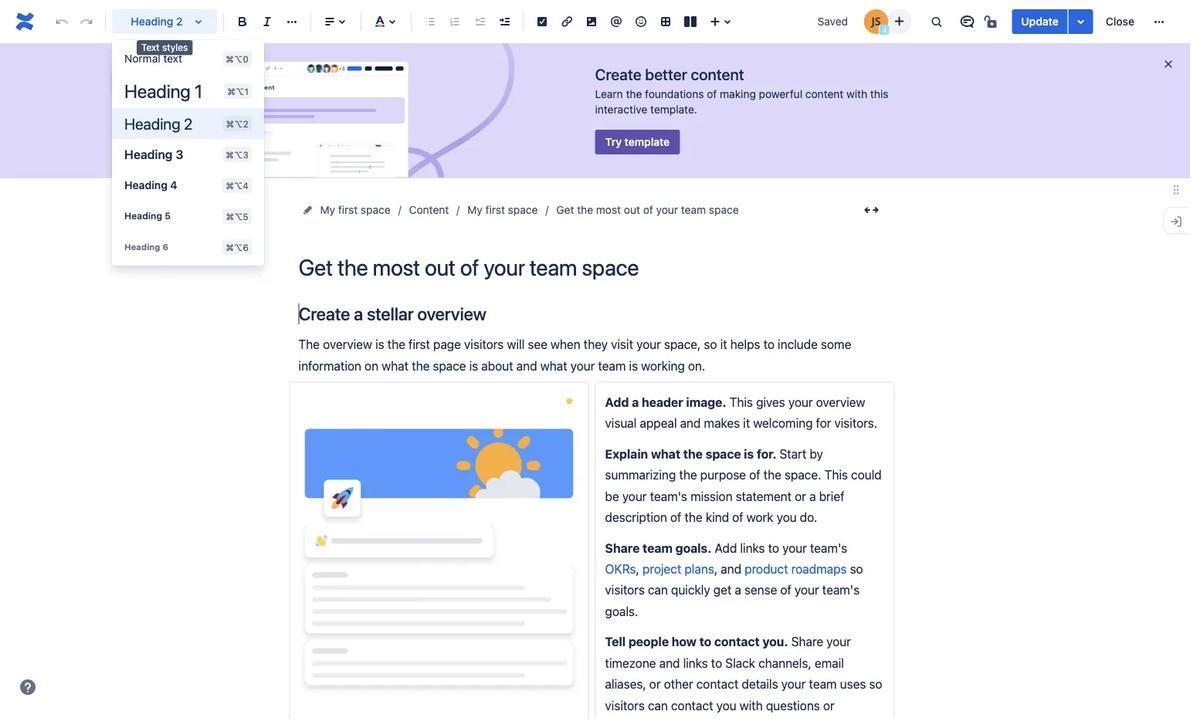 Task type: vqa. For each thing, say whether or not it's contained in the screenshot.
details
yes



Task type: describe. For each thing, give the bounding box(es) containing it.
team inside the overview is the first page visitors will see when they visit your space, so it helps to include some information on what the space is about and what your team is working on.
[[598, 358, 626, 373]]

interactive
[[595, 103, 648, 116]]

try template
[[606, 136, 670, 148]]

heading 6
[[124, 242, 168, 252]]

stellar
[[367, 304, 414, 325]]

invite to edit image
[[891, 12, 909, 31]]

2 horizontal spatial what
[[651, 447, 681, 461]]

the inside create better content learn the foundations of making powerful content with this interactive template.
[[626, 88, 642, 100]]

⌘⌥6
[[226, 242, 249, 253]]

team's inside the so visitors can quickly get a sense of your team's goals.
[[823, 583, 860, 598]]

action item image
[[533, 12, 552, 31]]

or inside share your timezone and links to slack channels, email aliases, or other contact details your team uses so visitors can contact you with questions
[[650, 677, 661, 692]]

so inside share your timezone and links to slack channels, email aliases, or other contact details your team uses so visitors can contact you with questions
[[870, 677, 883, 692]]

can inside the so visitors can quickly get a sense of your team's goals.
[[648, 583, 668, 598]]

john smith image
[[864, 9, 889, 34]]

heading 1
[[124, 80, 203, 102]]

and inside the overview is the first page visitors will see when they visit your space, so it helps to include some information on what the space is about and what your team is working on.
[[517, 358, 537, 373]]

bold ⌘b image
[[233, 12, 252, 31]]

indent tab image
[[495, 12, 514, 31]]

with inside create better content learn the foundations of making powerful content with this interactive template.
[[847, 88, 868, 100]]

to inside share team goals. add links to your team's okrs , project plans , and product roadmaps
[[769, 541, 780, 555]]

the up purpose
[[684, 447, 703, 461]]

aliases,
[[605, 677, 647, 692]]

okrs link
[[605, 562, 636, 577]]

share your timezone and links to slack channels, email aliases, or other contact details your team uses so visitors can contact you with questions
[[605, 635, 886, 719]]

1 horizontal spatial what
[[541, 358, 568, 373]]

your up email on the right
[[827, 635, 852, 650]]

heading inside popup button
[[131, 15, 173, 28]]

your inside start by summarizing the purpose of the space. this could be your team's mission statement or a brief description of the kind of work you do.
[[623, 489, 647, 504]]

a inside the so visitors can quickly get a sense of your team's goals.
[[735, 583, 742, 598]]

⌘⌥1
[[227, 86, 249, 97]]

overview for create a stellar overview
[[418, 304, 487, 325]]

product
[[745, 562, 789, 577]]

and inside share team goals. add links to your team's okrs , project plans , and product roadmaps
[[721, 562, 742, 577]]

update
[[1022, 15, 1059, 28]]

more formatting image
[[283, 12, 301, 31]]

space.
[[785, 468, 822, 483]]

work
[[747, 510, 774, 525]]

this inside this gives your overview visual appeal and makes it welcoming for visitors.
[[730, 395, 753, 410]]

add inside share team goals. add links to your team's okrs , project plans , and product roadmaps
[[715, 541, 737, 555]]

will
[[507, 337, 525, 352]]

template
[[625, 136, 670, 148]]

⌘⌥4
[[226, 180, 249, 191]]

create for create a stellar overview
[[299, 304, 350, 325]]

try
[[606, 136, 622, 148]]

explain
[[605, 447, 648, 461]]

heading 2 inside heading 1 group
[[124, 114, 193, 133]]

the left kind at bottom
[[685, 510, 703, 525]]

publishing
[[204, 102, 226, 107]]

1 vertical spatial contact
[[697, 677, 739, 692]]

you.
[[763, 635, 789, 650]]

so inside the so visitors can quickly get a sense of your team's goals.
[[850, 562, 864, 577]]

slack
[[726, 656, 756, 671]]

when
[[551, 337, 581, 352]]

heading for ⌘⌥4
[[124, 179, 168, 192]]

get the most out of your team space link
[[557, 201, 739, 219]]

of right the description
[[671, 510, 682, 525]]

the down for.
[[764, 468, 782, 483]]

you inside share your timezone and links to slack channels, email aliases, or other contact details your team uses so visitors can contact you with questions
[[717, 698, 737, 713]]

channels,
[[759, 656, 812, 671]]

heading for ⌘⌥2
[[124, 114, 180, 133]]

project
[[643, 562, 682, 577]]

1 chevron down image from the left
[[220, 62, 226, 75]]

with inside share your timezone and links to slack channels, email aliases, or other contact details your team uses so visitors can contact you with questions
[[740, 698, 763, 713]]

the down explain what the space is for.
[[680, 468, 697, 483]]

chevron down image for plus icon
[[278, 62, 284, 75]]

mission
[[691, 489, 733, 504]]

your inside the so visitors can quickly get a sense of your team's goals.
[[795, 583, 820, 598]]

1 horizontal spatial content
[[691, 65, 745, 83]]

2 inside popup button
[[176, 15, 183, 28]]

on
[[365, 358, 379, 373]]

welcoming
[[754, 416, 813, 431]]

and left edit
[[223, 84, 234, 91]]

create for create better content learn the foundations of making powerful content with this interactive template.
[[595, 65, 642, 83]]

heading for ⌘⌥6
[[124, 242, 160, 252]]

1 , from the left
[[636, 562, 640, 577]]

edit and publish
[[200, 143, 237, 148]]

the down create a stellar overview at the top of page
[[388, 337, 406, 352]]

brief
[[820, 489, 845, 504]]

learn
[[595, 88, 623, 100]]

text styles
[[141, 42, 188, 53]]

0 horizontal spatial content
[[250, 84, 275, 91]]

goals. inside share team goals. add links to your team's okrs , project plans , and product roadmaps
[[676, 541, 712, 555]]

saved
[[818, 15, 849, 28]]

heading 2 button
[[112, 5, 217, 39]]

content
[[409, 204, 449, 216]]

working
[[642, 358, 685, 373]]

text color image
[[242, 62, 251, 75]]

0 horizontal spatial what
[[382, 358, 409, 373]]

product roadmaps link
[[745, 562, 847, 577]]

2 my first space link from the left
[[468, 201, 538, 219]]

project plans link
[[643, 562, 715, 577]]

a left stellar
[[354, 304, 363, 325]]

add a header image.
[[605, 395, 727, 410]]

the inside get the most out of your team space link
[[577, 204, 594, 216]]

heading 2 inside popup button
[[131, 15, 183, 28]]

my first space for 2nd my first space link from left
[[468, 204, 538, 216]]

normal
[[124, 52, 160, 65]]

email
[[815, 656, 844, 671]]

other
[[664, 677, 694, 692]]

of inside the so visitors can quickly get a sense of your team's goals.
[[781, 583, 792, 598]]

Give this page a title text field
[[299, 255, 886, 281]]

3
[[176, 147, 183, 162]]

content link
[[409, 201, 449, 219]]

move this page image
[[302, 204, 314, 216]]

is up on
[[376, 337, 385, 352]]

summarizing
[[605, 468, 676, 483]]

link image
[[558, 12, 576, 31]]

powerful
[[759, 88, 803, 100]]

to inside the overview is the first page visitors will see when they visit your space, so it helps to include some information on what the space is about and what your team is working on.
[[764, 337, 775, 352]]

numbered list ⌘⇧7 image
[[446, 12, 464, 31]]

it inside this gives your overview visual appeal and makes it welcoming for visitors.
[[744, 416, 751, 431]]

create better content learn the foundations of making powerful content with this interactive template.
[[595, 65, 889, 116]]

heading 3
[[124, 147, 183, 162]]

the right on
[[412, 358, 430, 373]]

5
[[165, 211, 171, 221]]

add image, video, or file image
[[583, 12, 601, 31]]

get
[[714, 583, 732, 598]]

visit
[[611, 337, 634, 352]]

overview for this gives your overview visual appeal and makes it welcoming for visitors.
[[817, 395, 866, 410]]

create a stellar overview
[[299, 304, 487, 325]]

get the most out of your team space
[[557, 204, 739, 216]]

visitors.
[[835, 416, 878, 431]]

and right edit
[[210, 143, 219, 148]]

more image
[[1151, 12, 1169, 31]]

2 chevron down image from the left
[[250, 62, 257, 75]]

1
[[194, 80, 203, 102]]

image.
[[687, 395, 727, 410]]

quickly
[[671, 583, 711, 598]]

include
[[778, 337, 818, 352]]

italic ⌘i image
[[258, 12, 277, 31]]

align left image
[[321, 12, 339, 31]]

can inside share your timezone and links to slack channels, email aliases, or other contact details your team uses so visitors can contact you with questions
[[648, 698, 668, 713]]

0 vertical spatial add
[[605, 395, 629, 410]]

appeal
[[640, 416, 677, 431]]

my for 2nd my first space link from right
[[320, 204, 335, 216]]

bullet list ⌘⇧8 image
[[421, 12, 440, 31]]

most
[[597, 204, 621, 216]]

team right out at the right top of the page
[[681, 204, 706, 216]]

sense
[[745, 583, 778, 598]]

gives
[[757, 395, 786, 410]]

plans
[[685, 562, 715, 577]]

mention image
[[607, 12, 626, 31]]

helps
[[731, 337, 761, 352]]

make page full-width image
[[863, 201, 881, 219]]

making
[[720, 88, 756, 100]]

share for okrs
[[605, 541, 640, 555]]



Task type: locate. For each thing, give the bounding box(es) containing it.
1 horizontal spatial first
[[409, 337, 430, 352]]

is
[[376, 337, 385, 352], [470, 358, 478, 373], [629, 358, 638, 373], [744, 447, 754, 461]]

create
[[595, 65, 642, 83], [200, 84, 221, 91], [299, 304, 350, 325]]

0 horizontal spatial create
[[200, 84, 221, 91]]

2 vertical spatial contact
[[671, 698, 714, 713]]

to inside share your timezone and links to slack channels, email aliases, or other contact details your team uses so visitors can contact you with questions
[[712, 656, 723, 671]]

0 horizontal spatial ,
[[636, 562, 640, 577]]

0 horizontal spatial or
[[650, 677, 661, 692]]

0 vertical spatial can
[[648, 583, 668, 598]]

1 horizontal spatial my first space
[[468, 204, 538, 216]]

2 horizontal spatial first
[[486, 204, 505, 216]]

visitors
[[464, 337, 504, 352], [605, 583, 645, 598], [605, 698, 645, 713]]

you inside start by summarizing the purpose of the space. this could be your team's mission statement or a brief description of the kind of work you do.
[[777, 510, 797, 525]]

0 vertical spatial visitors
[[464, 337, 504, 352]]

links down tell people how to contact you.
[[684, 656, 708, 671]]

0 horizontal spatial chevron down image
[[220, 62, 226, 75]]

share
[[605, 541, 640, 555], [792, 635, 824, 650]]

so up on.
[[704, 337, 718, 352]]

text
[[141, 42, 160, 53]]

page
[[433, 337, 461, 352]]

link image
[[265, 62, 271, 75]]

links up product
[[741, 541, 765, 555]]

1 horizontal spatial my first space link
[[468, 201, 538, 219]]

heading left 6
[[124, 242, 160, 252]]

a up "visual"
[[632, 395, 639, 410]]

heading 4
[[124, 179, 177, 192]]

1 horizontal spatial checkbox image
[[257, 62, 264, 75]]

template.
[[651, 103, 698, 116]]

your up product roadmaps link
[[783, 541, 807, 555]]

team's down the roadmaps
[[823, 583, 860, 598]]

visual
[[605, 416, 637, 431]]

share inside share your timezone and links to slack channels, email aliases, or other contact details your team uses so visitors can contact you with questions
[[792, 635, 824, 650]]

outdent ⇧tab image
[[471, 12, 489, 31]]

team's inside start by summarizing the purpose of the space. this could be your team's mission statement or a brief description of the kind of work you do.
[[650, 489, 688, 504]]

or inside start by summarizing the purpose of the space. this could be your team's mission statement or a brief description of the kind of work you do.
[[795, 489, 807, 504]]

what right on
[[382, 358, 409, 373]]

1 vertical spatial 2
[[184, 114, 193, 133]]

of up statement
[[750, 468, 761, 483]]

create inside main content area, start typing to enter text. text box
[[299, 304, 350, 325]]

can
[[648, 583, 668, 598], [648, 698, 668, 713]]

better
[[645, 65, 688, 83]]

0 horizontal spatial 2
[[176, 15, 183, 28]]

1 horizontal spatial chevron down image
[[278, 62, 284, 75]]

2
[[176, 15, 183, 28], [184, 114, 193, 133]]

see
[[528, 337, 548, 352]]

visitors down aliases,
[[605, 698, 645, 713]]

,
[[636, 562, 640, 577], [715, 562, 718, 577]]

this gives your overview visual appeal and makes it welcoming for visitors.
[[605, 395, 878, 431]]

text
[[163, 52, 182, 65]]

start
[[780, 447, 807, 461]]

0 vertical spatial links
[[741, 541, 765, 555]]

first inside the overview is the first page visitors will see when they visit your space, so it helps to include some information on what the space is about and what your team is working on.
[[409, 337, 430, 352]]

try template button
[[595, 130, 680, 155]]

1 horizontal spatial 2
[[184, 114, 193, 133]]

to left slack
[[712, 656, 723, 671]]

0 horizontal spatial my
[[320, 204, 335, 216]]

0 vertical spatial so
[[704, 337, 718, 352]]

chevron down image
[[233, 62, 240, 75], [278, 62, 284, 75]]

your inside share team goals. add links to your team's okrs , project plans , and product roadmaps
[[783, 541, 807, 555]]

so right uses at the right of page
[[870, 677, 883, 692]]

0 horizontal spatial so
[[704, 337, 718, 352]]

first for 2nd my first space link from left
[[486, 204, 505, 216]]

1 horizontal spatial share
[[792, 635, 824, 650]]

space,
[[664, 337, 701, 352]]

1 vertical spatial share
[[792, 635, 824, 650]]

1 horizontal spatial so
[[850, 562, 864, 577]]

0 horizontal spatial goals.
[[605, 604, 639, 619]]

kind
[[706, 510, 730, 525]]

goals. up 'tell'
[[605, 604, 639, 619]]

can down other
[[648, 698, 668, 713]]

create for create and edit content
[[200, 84, 221, 91]]

1 horizontal spatial my
[[468, 204, 483, 216]]

description
[[605, 510, 668, 525]]

share up okrs
[[605, 541, 640, 555]]

adjust update settings image
[[1072, 12, 1091, 31]]

and up get
[[721, 562, 742, 577]]

it inside the overview is the first page visitors will see when they visit your space, so it helps to include some information on what the space is about and what your team is working on.
[[721, 337, 728, 352]]

2 vertical spatial team's
[[823, 583, 860, 598]]

your right out at the right top of the page
[[657, 204, 679, 216]]

my first space
[[320, 204, 391, 216], [468, 204, 538, 216]]

the right get
[[577, 204, 594, 216]]

and down image.
[[681, 416, 701, 431]]

1 horizontal spatial overview
[[418, 304, 487, 325]]

2 horizontal spatial create
[[595, 65, 642, 83]]

team's down summarizing at the right
[[650, 489, 688, 504]]

to right helps
[[764, 337, 775, 352]]

1 horizontal spatial you
[[777, 510, 797, 525]]

0 vertical spatial or
[[795, 489, 807, 504]]

of
[[707, 88, 717, 100], [644, 204, 654, 216], [750, 468, 761, 483], [671, 510, 682, 525], [733, 510, 744, 525], [781, 583, 792, 598]]

0 horizontal spatial share
[[605, 541, 640, 555]]

Main content area, start typing to enter text. text field
[[289, 304, 895, 719]]

of left making
[[707, 88, 717, 100]]

no restrictions image
[[983, 12, 1002, 31]]

1 horizontal spatial with
[[847, 88, 868, 100]]

1 horizontal spatial goals.
[[676, 541, 712, 555]]

you down slack
[[717, 698, 737, 713]]

with left this
[[847, 88, 868, 100]]

first right move this page image
[[338, 204, 358, 216]]

a left brief
[[810, 489, 816, 504]]

and down see
[[517, 358, 537, 373]]

heading up heading 3
[[124, 114, 180, 133]]

is down visit at the right of the page
[[629, 358, 638, 373]]

it left helps
[[721, 337, 728, 352]]

0 vertical spatial 2
[[176, 15, 183, 28]]

0 horizontal spatial add
[[605, 395, 629, 410]]

links inside share team goals. add links to your team's okrs , project plans , and product roadmaps
[[741, 541, 765, 555]]

2 chevron down image from the left
[[278, 62, 284, 75]]

2 vertical spatial visitors
[[605, 698, 645, 713]]

be
[[605, 489, 620, 504]]

contact down slack
[[697, 677, 739, 692]]

1 vertical spatial overview
[[323, 337, 372, 352]]

create inside create better content learn the foundations of making powerful content with this interactive template.
[[595, 65, 642, 83]]

so
[[704, 337, 718, 352], [850, 562, 864, 577], [870, 677, 883, 692]]

tell people how to contact you.
[[605, 635, 789, 650]]

update button
[[1013, 9, 1069, 34]]

2 horizontal spatial so
[[870, 677, 883, 692]]

0 horizontal spatial you
[[717, 698, 737, 713]]

heading down normal text
[[124, 80, 191, 102]]

chevron down image right link image
[[278, 62, 284, 75]]

and inside this gives your overview visual appeal and makes it welcoming for visitors.
[[681, 416, 701, 431]]

a right get
[[735, 583, 742, 598]]

1 vertical spatial create
[[200, 84, 221, 91]]

team's
[[650, 489, 688, 504], [811, 541, 848, 555], [823, 583, 860, 598]]

and
[[223, 84, 234, 91], [210, 143, 219, 148], [517, 358, 537, 373], [681, 416, 701, 431], [721, 562, 742, 577], [660, 656, 680, 671]]

makes
[[704, 416, 740, 431]]

1 vertical spatial it
[[744, 416, 751, 431]]

my first space right move this page image
[[320, 204, 391, 216]]

0 horizontal spatial overview
[[323, 337, 372, 352]]

your inside this gives your overview visual appeal and makes it welcoming for visitors.
[[789, 395, 813, 410]]

and inside share your timezone and links to slack channels, email aliases, or other contact details your team uses so visitors can contact you with questions
[[660, 656, 680, 671]]

0 horizontal spatial with
[[740, 698, 763, 713]]

what down appeal on the bottom right of page
[[651, 447, 681, 461]]

heading left the 3
[[124, 147, 173, 162]]

heading 2 up text
[[131, 15, 183, 28]]

0 horizontal spatial my first space link
[[320, 201, 391, 219]]

can down project
[[648, 583, 668, 598]]

1 vertical spatial team's
[[811, 541, 848, 555]]

0 horizontal spatial links
[[684, 656, 708, 671]]

explain what the space is for.
[[605, 447, 780, 461]]

the
[[299, 337, 320, 352]]

1 horizontal spatial this
[[825, 468, 848, 483]]

of inside create better content learn the foundations of making powerful content with this interactive template.
[[707, 88, 717, 100]]

a inside start by summarizing the purpose of the space. this could be your team's mission statement or a brief description of the kind of work you do.
[[810, 489, 816, 504]]

publish
[[220, 143, 237, 148]]

publishing pages
[[204, 102, 240, 107]]

goals. up "plans"
[[676, 541, 712, 555]]

the
[[626, 88, 642, 100], [577, 204, 594, 216], [388, 337, 406, 352], [412, 358, 430, 373], [684, 447, 703, 461], [680, 468, 697, 483], [764, 468, 782, 483], [685, 510, 703, 525]]

create up publishing
[[200, 84, 221, 91]]

1 vertical spatial you
[[717, 698, 737, 713]]

chevron down image
[[220, 62, 226, 75], [250, 62, 257, 75]]

confluence image
[[12, 9, 37, 34], [12, 9, 37, 34]]

heading for ⌘⌥1
[[124, 80, 191, 102]]

2 my from the left
[[468, 204, 483, 216]]

0 vertical spatial it
[[721, 337, 728, 352]]

1 chevron down image from the left
[[233, 62, 240, 75]]

0 vertical spatial team's
[[650, 489, 688, 504]]

tell
[[605, 635, 626, 650]]

1 vertical spatial or
[[650, 677, 661, 692]]

heading for ⌘⌥5
[[124, 211, 162, 221]]

about
[[482, 358, 514, 373]]

visitors inside the so visitors can quickly get a sense of your team's goals.
[[605, 583, 645, 598]]

links inside share your timezone and links to slack channels, email aliases, or other contact details your team uses so visitors can contact you with questions
[[684, 656, 708, 671]]

my right content
[[468, 204, 483, 216]]

2 can from the top
[[648, 698, 668, 713]]

heading
[[131, 15, 173, 28], [124, 80, 191, 102], [124, 114, 180, 133], [124, 147, 173, 162], [124, 179, 168, 192], [124, 211, 162, 221], [124, 242, 160, 252]]

1 vertical spatial can
[[648, 698, 668, 713]]

or left other
[[650, 677, 661, 692]]

links for add
[[741, 541, 765, 555]]

content right powerful
[[806, 88, 844, 100]]

team inside share your timezone and links to slack channels, email aliases, or other contact details your team uses so visitors can contact you with questions
[[809, 677, 837, 692]]

1 horizontal spatial links
[[741, 541, 765, 555]]

overview up visitors.
[[817, 395, 866, 410]]

statement
[[736, 489, 792, 504]]

0 horizontal spatial it
[[721, 337, 728, 352]]

0 horizontal spatial checkbox image
[[197, 127, 210, 139]]

1 vertical spatial this
[[825, 468, 848, 483]]

my first space left get
[[468, 204, 538, 216]]

visitors up "about"
[[464, 337, 504, 352]]

links
[[741, 541, 765, 555], [684, 656, 708, 671]]

chevron down image for align left icon
[[233, 62, 240, 75]]

heading for ⌘⌥3
[[124, 147, 173, 162]]

1 vertical spatial so
[[850, 562, 864, 577]]

, up get
[[715, 562, 718, 577]]

how
[[672, 635, 697, 650]]

1 vertical spatial add
[[715, 541, 737, 555]]

so visitors can quickly get a sense of your team's goals.
[[605, 562, 867, 619]]

is left "about"
[[470, 358, 478, 373]]

for
[[816, 416, 832, 431]]

table image
[[657, 12, 675, 31]]

1 horizontal spatial create
[[299, 304, 350, 325]]

first for 2nd my first space link from right
[[338, 204, 358, 216]]

1 my first space link from the left
[[320, 201, 391, 219]]

create up the in the left of the page
[[299, 304, 350, 325]]

information
[[299, 358, 362, 373]]

add up "visual"
[[605, 395, 629, 410]]

dismiss image
[[1163, 58, 1175, 70]]

goals. inside the so visitors can quickly get a sense of your team's goals.
[[605, 604, 639, 619]]

1 horizontal spatial it
[[744, 416, 751, 431]]

+3
[[339, 65, 345, 71]]

heading up text
[[131, 15, 173, 28]]

0 vertical spatial checkbox image
[[257, 62, 264, 75]]

0 vertical spatial with
[[847, 88, 868, 100]]

1 horizontal spatial chevron down image
[[250, 62, 257, 75]]

this
[[730, 395, 753, 410], [825, 468, 848, 483]]

for.
[[757, 447, 777, 461]]

heading left 4
[[124, 179, 168, 192]]

contact up slack
[[715, 635, 760, 650]]

chevron down image left text color icon
[[233, 62, 240, 75]]

is left for.
[[744, 447, 754, 461]]

this up brief
[[825, 468, 848, 483]]

checkbox image
[[257, 62, 264, 75], [197, 127, 210, 139]]

your up working
[[637, 337, 661, 352]]

heading 2 up heading 3
[[124, 114, 193, 133]]

normal text
[[124, 52, 182, 65]]

2 my first space from the left
[[468, 204, 538, 216]]

0 vertical spatial contact
[[715, 635, 760, 650]]

2 vertical spatial create
[[299, 304, 350, 325]]

share up email on the right
[[792, 635, 824, 650]]

contact down other
[[671, 698, 714, 713]]

purpose
[[701, 468, 747, 483]]

my first space link left get
[[468, 201, 538, 219]]

share for email
[[792, 635, 824, 650]]

and up other
[[660, 656, 680, 671]]

share inside share team goals. add links to your team's okrs , project plans , and product roadmaps
[[605, 541, 640, 555]]

team's inside share team goals. add links to your team's okrs , project plans , and product roadmaps
[[811, 541, 848, 555]]

redo ⌘⇧z image
[[77, 12, 96, 31]]

your down channels,
[[782, 677, 806, 692]]

0 horizontal spatial this
[[730, 395, 753, 410]]

find and replace image
[[928, 12, 946, 31]]

2 horizontal spatial overview
[[817, 395, 866, 410]]

foundations
[[645, 88, 704, 100]]

2 vertical spatial so
[[870, 677, 883, 692]]

2 horizontal spatial content
[[806, 88, 844, 100]]

uses
[[840, 677, 867, 692]]

2 , from the left
[[715, 562, 718, 577]]

text styles tooltip
[[137, 40, 193, 55]]

1 can from the top
[[648, 583, 668, 598]]

overview up information
[[323, 337, 372, 352]]

this inside start by summarizing the purpose of the space. this could be your team's mission statement or a brief description of the kind of work you do.
[[825, 468, 848, 483]]

1 horizontal spatial ,
[[715, 562, 718, 577]]

contact
[[715, 635, 760, 650], [697, 677, 739, 692], [671, 698, 714, 713]]

0 vertical spatial this
[[730, 395, 753, 410]]

of right kind at bottom
[[733, 510, 744, 525]]

of right out at the right top of the page
[[644, 204, 654, 216]]

your down they
[[571, 358, 595, 373]]

visitors inside the overview is the first page visitors will see when they visit your space, so it helps to include some information on what the space is about and what your team is working on.
[[464, 337, 504, 352]]

checkbox image left link image
[[257, 62, 264, 75]]

1 my from the left
[[320, 204, 335, 216]]

undo ⌘z image
[[53, 12, 71, 31]]

content up making
[[691, 65, 745, 83]]

0 vertical spatial you
[[777, 510, 797, 525]]

0 vertical spatial goals.
[[676, 541, 712, 555]]

create and edit content
[[200, 84, 275, 91]]

your up the description
[[623, 489, 647, 504]]

⌘⌥5
[[226, 211, 249, 222]]

people
[[629, 635, 669, 650]]

share team goals. add links to your team's okrs , project plans , and product roadmaps
[[605, 541, 851, 577]]

links for and
[[684, 656, 708, 671]]

overview inside this gives your overview visual appeal and makes it welcoming for visitors.
[[817, 395, 866, 410]]

by
[[810, 447, 824, 461]]

could
[[852, 468, 882, 483]]

overview inside the overview is the first page visitors will see when they visit your space, so it helps to include some information on what the space is about and what your team is working on.
[[323, 337, 372, 352]]

to right how
[[700, 635, 712, 650]]

0 horizontal spatial first
[[338, 204, 358, 216]]

your
[[657, 204, 679, 216], [637, 337, 661, 352], [571, 358, 595, 373], [789, 395, 813, 410], [623, 489, 647, 504], [783, 541, 807, 555], [795, 583, 820, 598], [827, 635, 852, 650], [782, 677, 806, 692]]

help image
[[19, 679, 37, 697]]

0 vertical spatial create
[[595, 65, 642, 83]]

do.
[[800, 510, 818, 525]]

1 vertical spatial links
[[684, 656, 708, 671]]

team up project
[[643, 541, 673, 555]]

1 vertical spatial visitors
[[605, 583, 645, 598]]

1 horizontal spatial or
[[795, 489, 807, 504]]

plus image
[[272, 62, 279, 75]]

it right makes at bottom
[[744, 416, 751, 431]]

you left do.
[[777, 510, 797, 525]]

or down space.
[[795, 489, 807, 504]]

comment icon image
[[959, 12, 977, 31]]

⌘⌥0
[[226, 53, 249, 64]]

0 vertical spatial share
[[605, 541, 640, 555]]

0 horizontal spatial chevron down image
[[233, 62, 240, 75]]

to
[[764, 337, 775, 352], [769, 541, 780, 555], [700, 635, 712, 650], [712, 656, 723, 671]]

the up interactive
[[626, 88, 642, 100]]

add down kind at bottom
[[715, 541, 737, 555]]

checkbox image up edit
[[197, 127, 210, 139]]

0 vertical spatial heading 2
[[131, 15, 183, 28]]

layouts image
[[682, 12, 700, 31]]

1 my first space from the left
[[320, 204, 391, 216]]

some
[[821, 337, 852, 352]]

chevron down image left link image
[[250, 62, 257, 75]]

my for 2nd my first space link from left
[[468, 204, 483, 216]]

your down product roadmaps link
[[795, 583, 820, 598]]

2 vertical spatial overview
[[817, 395, 866, 410]]

1 horizontal spatial add
[[715, 541, 737, 555]]

my first space link
[[320, 201, 391, 219], [468, 201, 538, 219]]

visitors inside share your timezone and links to slack channels, email aliases, or other contact details your team uses so visitors can contact you with questions
[[605, 698, 645, 713]]

⌘⌥3
[[226, 149, 249, 160]]

with down details
[[740, 698, 763, 713]]

team down visit at the right of the page
[[598, 358, 626, 373]]

heading 1 group
[[112, 43, 264, 263]]

emoji image
[[632, 12, 651, 31]]

so inside the overview is the first page visitors will see when they visit your space, so it helps to include some information on what the space is about and what your team is working on.
[[704, 337, 718, 352]]

roadmaps
[[792, 562, 847, 577]]

align left image
[[228, 62, 234, 75]]

team inside share team goals. add links to your team's okrs , project plans , and product roadmaps
[[643, 541, 673, 555]]

overview up page
[[418, 304, 487, 325]]

my right move this page image
[[320, 204, 335, 216]]

edit
[[200, 143, 209, 148]]

0 horizontal spatial my first space
[[320, 204, 391, 216]]

1 vertical spatial with
[[740, 698, 763, 713]]

pages
[[227, 102, 240, 107]]

the overview is the first page visitors will see when they visit your space, so it helps to include some information on what the space is about and what your team is working on.
[[299, 337, 855, 373]]

space inside the overview is the first page visitors will see when they visit your space, so it helps to include some information on what the space is about and what your team is working on.
[[433, 358, 466, 373]]

team down email on the right
[[809, 677, 837, 692]]

close button
[[1097, 9, 1144, 34]]

or
[[795, 489, 807, 504], [650, 677, 661, 692]]

of down product roadmaps link
[[781, 583, 792, 598]]

my first space for 2nd my first space link from right
[[320, 204, 391, 216]]

heading 5
[[124, 211, 171, 221]]

1 vertical spatial checkbox image
[[197, 127, 210, 139]]

0 vertical spatial overview
[[418, 304, 487, 325]]

1 vertical spatial goals.
[[605, 604, 639, 619]]

create up learn
[[595, 65, 642, 83]]

2 inside heading 1 group
[[184, 114, 193, 133]]

1 vertical spatial heading 2
[[124, 114, 193, 133]]



